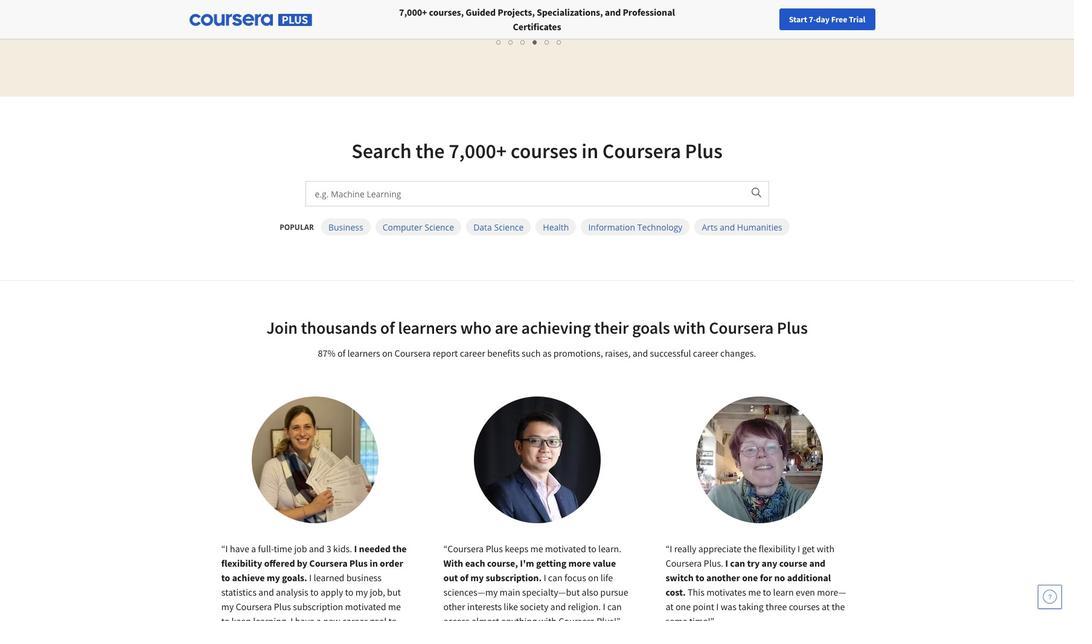 Task type: vqa. For each thing, say whether or not it's contained in the screenshot.
LinkedIn
no



Task type: describe. For each thing, give the bounding box(es) containing it.
Search the 7,000+ courses in Coursera Plus text field
[[306, 182, 743, 206]]

0 horizontal spatial learners
[[347, 347, 380, 359]]

and right job
[[309, 543, 325, 555]]

learned
[[314, 572, 344, 584]]

like
[[504, 601, 518, 613]]

certificates
[[513, 21, 561, 33]]

career
[[869, 14, 892, 25]]

goals
[[632, 317, 670, 339]]

and right raises,
[[633, 347, 648, 359]]

kids.
[[333, 543, 352, 555]]

report
[[433, 347, 458, 359]]

free
[[831, 14, 847, 25]]

python 3 programming. university of michigan. specialization (5 courses) element
[[533, 0, 695, 26]]

1
[[497, 36, 502, 48]]

0 vertical spatial learners
[[398, 317, 457, 339]]

specialty—but
[[522, 586, 580, 598]]

with inside i can focus on life sciences—my main specialty—but also pursue other interests like society and religion. i can access almost anything with coursera plus!
[[539, 615, 557, 621]]

plus!
[[597, 615, 616, 621]]

5 button
[[541, 35, 553, 49]]

data science button
[[466, 219, 531, 235]]

main
[[500, 586, 520, 598]]

information technology button
[[581, 219, 690, 235]]

motivated inside i learned business statistics and analysis to apply to my job, but my coursera plus subscription motivated me to keep learning. i have a new career goal
[[345, 601, 386, 613]]

trial
[[849, 14, 866, 25]]

find your new career
[[817, 14, 892, 25]]

pursue
[[600, 586, 628, 598]]

for
[[760, 572, 772, 584]]

other
[[444, 601, 465, 613]]

data science: foundations using r. johns hopkins university. specialization (5 courses) element
[[362, 0, 524, 26]]

science for computer science
[[425, 221, 454, 233]]

87% of learners on coursera report career benefits such as promotions, raises, and successful career changes.
[[318, 347, 756, 359]]

1 horizontal spatial of
[[380, 317, 395, 339]]

flexibility
[[221, 557, 262, 569]]

2 horizontal spatial career
[[693, 347, 719, 359]]

by
[[297, 557, 307, 569]]

job
[[294, 543, 307, 555]]

and inside 'i can try any course and switch to another one for no additional cost.'
[[809, 557, 826, 569]]

needed
[[359, 543, 391, 555]]

access
[[444, 615, 470, 621]]

of inside 'coursera plus keeps me motivated to learn. with each course, i'm getting more value out of my subscription.'
[[460, 572, 469, 584]]

improve your english communication skills. georgia institute of technology. specialization (4 courses) element
[[191, 0, 353, 26]]

start 7-day free trial
[[789, 14, 866, 25]]

search the 7,000+ courses in coursera plus
[[352, 138, 723, 164]]

i needed the flexibility offered by coursera plus in order to achieve my goals.
[[221, 543, 407, 584]]

religion.
[[568, 601, 601, 613]]

subscription
[[293, 601, 343, 613]]

i can focus on life sciences—my main specialty—but also pursue other interests like society and religion. i can access almost anything with coursera plus!
[[444, 572, 628, 621]]

achieve
[[232, 572, 265, 584]]

have inside i learned business statistics and analysis to apply to my job, but my coursera plus subscription motivated me to keep learning. i have a new career goal
[[295, 615, 314, 621]]

such
[[522, 347, 541, 359]]

one
[[742, 572, 758, 584]]

join thousands of learners who are achieving their goals with coursera plus
[[266, 317, 808, 339]]

my inside 'coursera plus keeps me motivated to learn. with each course, i'm getting more value out of my subscription.'
[[471, 572, 484, 584]]

can for try
[[730, 557, 745, 569]]

statistics
[[221, 586, 257, 598]]

courses,
[[429, 6, 464, 18]]

are
[[495, 317, 518, 339]]

arts and humanities
[[702, 221, 782, 233]]

i for business
[[309, 572, 312, 584]]

sciences—my
[[444, 586, 498, 598]]

on for coursera
[[382, 347, 393, 359]]

analysis
[[276, 586, 308, 598]]

coursera inside i needed the flexibility offered by coursera plus in order to achieve my goals.
[[309, 557, 348, 569]]

cost.
[[666, 586, 686, 598]]

0 horizontal spatial have
[[230, 543, 249, 555]]

help center image
[[1043, 590, 1057, 604]]

anything
[[501, 615, 537, 621]]

health button
[[536, 219, 576, 235]]

day
[[816, 14, 830, 25]]

raises,
[[605, 347, 631, 359]]

i up plus!
[[603, 601, 605, 613]]

0 horizontal spatial 3
[[326, 543, 331, 555]]

coursera inside 'coursera plus keeps me motivated to learn. with each course, i'm getting more value out of my subscription.'
[[448, 543, 484, 555]]

time
[[274, 543, 292, 555]]

1 button
[[493, 35, 505, 49]]

plus inside i needed the flexibility offered by coursera plus in order to achieve my goals.
[[349, 557, 368, 569]]

with
[[444, 557, 463, 569]]

offered
[[264, 557, 295, 569]]

me inside 'coursera plus keeps me motivated to learn. with each course, i'm getting more value out of my subscription.'
[[530, 543, 543, 555]]

who
[[460, 317, 492, 339]]

promotions,
[[554, 347, 603, 359]]

life
[[601, 572, 613, 584]]

1 horizontal spatial career
[[460, 347, 485, 359]]

job,
[[370, 586, 385, 598]]

join
[[266, 317, 298, 339]]

value
[[593, 557, 616, 569]]

i can try any course and switch to another one for no additional cost.
[[666, 557, 831, 598]]

7,000+ courses, guided projects, specializations, and professional certificates
[[399, 6, 675, 33]]

apply
[[321, 586, 343, 598]]

interests
[[467, 601, 502, 613]]

to up subscription
[[310, 586, 319, 598]]

professional
[[623, 6, 675, 18]]

a inside i learned business statistics and analysis to apply to my job, but my coursera plus subscription motivated me to keep learning. i have a new career goal
[[316, 615, 321, 621]]

business
[[346, 572, 382, 584]]

and inside 7,000+ courses, guided projects, specializations, and professional certificates
[[605, 6, 621, 18]]

benefits
[[487, 347, 520, 359]]

arts and humanities button
[[695, 219, 790, 235]]

and inside i can focus on life sciences—my main specialty—but also pursue other interests like society and religion. i can access almost anything with coursera plus!
[[550, 601, 566, 613]]

1 horizontal spatial 7,000+
[[449, 138, 507, 164]]

information
[[588, 221, 635, 233]]

order
[[380, 557, 403, 569]]

to inside 'coursera plus keeps me motivated to learn. with each course, i'm getting more value out of my subscription.'
[[588, 543, 597, 555]]



Task type: locate. For each thing, give the bounding box(es) containing it.
0 vertical spatial have
[[230, 543, 249, 555]]

1 horizontal spatial have
[[295, 615, 314, 621]]

and right "arts"
[[720, 221, 735, 233]]

1 horizontal spatial 3
[[521, 36, 526, 48]]

new
[[323, 615, 340, 621]]

a down subscription
[[316, 615, 321, 621]]

i inside 'i can try any course and switch to another one for no additional cost.'
[[725, 557, 728, 569]]

0 horizontal spatial career
[[342, 615, 368, 621]]

coursera plus image
[[189, 14, 312, 26]]

motivated inside 'coursera plus keeps me motivated to learn. with each course, i'm getting more value out of my subscription.'
[[545, 543, 586, 555]]

as
[[543, 347, 552, 359]]

start
[[789, 14, 807, 25]]

0 horizontal spatial me
[[388, 601, 401, 613]]

2 science from the left
[[494, 221, 524, 233]]

0 horizontal spatial on
[[382, 347, 393, 359]]

i inside i needed the flexibility offered by coursera plus in order to achieve my goals.
[[354, 543, 357, 555]]

7-
[[809, 14, 816, 25]]

learner image inés k. image
[[696, 397, 823, 524]]

0 vertical spatial can
[[730, 557, 745, 569]]

to left learn.
[[588, 543, 597, 555]]

0 vertical spatial 7,000+
[[399, 6, 427, 18]]

on left report
[[382, 347, 393, 359]]

plus inside 'coursera plus keeps me motivated to learn. with each course, i'm getting more value out of my subscription.'
[[486, 543, 503, 555]]

0 vertical spatial motivated
[[545, 543, 586, 555]]

2 horizontal spatial of
[[460, 572, 469, 584]]

to
[[588, 543, 597, 555], [221, 572, 230, 584], [696, 572, 705, 584], [310, 586, 319, 598], [345, 586, 354, 598], [221, 615, 230, 621]]

1 science from the left
[[425, 221, 454, 233]]

goals.
[[282, 572, 307, 584]]

humanities
[[737, 221, 782, 233]]

i learned business statistics and analysis to apply to my job, but my coursera plus subscription motivated me to keep learning. i have a new career goal
[[221, 572, 401, 621]]

in right courses
[[582, 138, 598, 164]]

no
[[774, 572, 785, 584]]

career
[[460, 347, 485, 359], [693, 347, 719, 359], [342, 615, 368, 621]]

any
[[762, 557, 777, 569]]

0 vertical spatial with
[[673, 317, 706, 339]]

3 button
[[517, 35, 529, 49]]

0 horizontal spatial motivated
[[345, 601, 386, 613]]

1 horizontal spatial in
[[582, 138, 598, 164]]

my down business
[[355, 586, 368, 598]]

business button
[[321, 219, 371, 235]]

with up successful
[[673, 317, 706, 339]]

course
[[779, 557, 808, 569]]

focus
[[565, 572, 586, 584]]

to left keep
[[221, 615, 230, 621]]

can left try
[[730, 557, 745, 569]]

87%
[[318, 347, 336, 359]]

5
[[545, 36, 550, 48]]

i up specialty—but
[[544, 572, 546, 584]]

1 vertical spatial can
[[548, 572, 563, 584]]

i for focus
[[544, 572, 546, 584]]

1 vertical spatial in
[[370, 557, 378, 569]]

to inside 'i can try any course and switch to another one for no additional cost.'
[[696, 572, 705, 584]]

i right learning.
[[291, 615, 293, 621]]

coursera inside i learned business statistics and analysis to apply to my job, but my coursera plus subscription motivated me to keep learning. i have a new career goal
[[236, 601, 272, 613]]

2
[[509, 36, 514, 48]]

subscription.
[[486, 572, 542, 584]]

have
[[230, 543, 249, 555], [295, 615, 314, 621]]

1 vertical spatial 7,000+
[[449, 138, 507, 164]]

switch
[[666, 572, 694, 584]]

career down who
[[460, 347, 485, 359]]

0 vertical spatial on
[[382, 347, 393, 359]]

1 vertical spatial motivated
[[345, 601, 386, 613]]

my
[[267, 572, 280, 584], [471, 572, 484, 584], [355, 586, 368, 598], [221, 601, 234, 613]]

find
[[817, 14, 832, 25]]

learner image abigail p. image
[[252, 397, 378, 524]]

computer science button
[[375, 219, 461, 235]]

my down offered
[[267, 572, 280, 584]]

with down "society"
[[539, 615, 557, 621]]

motivated down job,
[[345, 601, 386, 613]]

my up keep
[[221, 601, 234, 613]]

my inside i needed the flexibility offered by coursera plus in order to achieve my goals.
[[267, 572, 280, 584]]

learners down thousands
[[347, 347, 380, 359]]

can down getting
[[548, 572, 563, 584]]

i'm
[[520, 557, 534, 569]]

on inside i can focus on life sciences—my main specialty—but also pursue other interests like society and religion. i can access almost anything with coursera plus!
[[588, 572, 599, 584]]

to right switch
[[696, 572, 705, 584]]

and inside arts and humanities "button"
[[720, 221, 735, 233]]

2 horizontal spatial can
[[730, 557, 745, 569]]

to inside i needed the flexibility offered by coursera plus in order to achieve my goals.
[[221, 572, 230, 584]]

full-
[[258, 543, 274, 555]]

getting
[[536, 557, 567, 569]]

to up statistics
[[221, 572, 230, 584]]

1 horizontal spatial learners
[[398, 317, 457, 339]]

the
[[416, 138, 445, 164], [393, 543, 407, 555]]

learners
[[398, 317, 457, 339], [347, 347, 380, 359]]

have up flexibility
[[230, 543, 249, 555]]

0 vertical spatial 3
[[521, 36, 526, 48]]

0 vertical spatial the
[[416, 138, 445, 164]]

me down the but
[[388, 601, 401, 613]]

popular
[[280, 222, 314, 232]]

successful
[[650, 347, 691, 359]]

almost
[[472, 615, 499, 621]]

list containing 1
[[197, 35, 861, 49]]

science right 'data'
[[494, 221, 524, 233]]

of right thousands
[[380, 317, 395, 339]]

i up another
[[725, 557, 728, 569]]

1 vertical spatial of
[[337, 347, 346, 359]]

and
[[605, 6, 621, 18], [720, 221, 735, 233], [633, 347, 648, 359], [309, 543, 325, 555], [809, 557, 826, 569], [258, 586, 274, 598], [550, 601, 566, 613]]

1 horizontal spatial the
[[416, 138, 445, 164]]

career right new
[[342, 615, 368, 621]]

1 horizontal spatial can
[[607, 601, 622, 613]]

3 inside "button"
[[521, 36, 526, 48]]

of right out
[[460, 572, 469, 584]]

4 button
[[529, 35, 541, 49]]

but
[[387, 586, 401, 598]]

learner image shi jie f. image
[[474, 397, 601, 524]]

1 horizontal spatial motivated
[[545, 543, 586, 555]]

of
[[380, 317, 395, 339], [337, 347, 346, 359], [460, 572, 469, 584]]

the right search
[[416, 138, 445, 164]]

guided
[[466, 6, 496, 18]]

can inside 'i can try any course and switch to another one for no additional cost.'
[[730, 557, 745, 569]]

data science
[[473, 221, 524, 233]]

course,
[[487, 557, 518, 569]]

2 vertical spatial can
[[607, 601, 622, 613]]

1 vertical spatial have
[[295, 615, 314, 621]]

coursera plus keeps me motivated to learn. with each course, i'm getting more value out of my subscription.
[[444, 543, 621, 584]]

computer
[[383, 221, 422, 233]]

7,000+
[[399, 6, 427, 18], [449, 138, 507, 164]]

in down 'needed' at the bottom left of the page
[[370, 557, 378, 569]]

each
[[465, 557, 485, 569]]

can for focus
[[548, 572, 563, 584]]

science right computer
[[425, 221, 454, 233]]

coursera inside i can focus on life sciences—my main specialty—but also pursue other interests like society and religion. i can access almost anything with coursera plus!
[[559, 615, 595, 621]]

1 vertical spatial 3
[[326, 543, 331, 555]]

learn.
[[598, 543, 621, 555]]

0 vertical spatial of
[[380, 317, 395, 339]]

to right apply
[[345, 586, 354, 598]]

and left "professional" at the top right
[[605, 6, 621, 18]]

0 horizontal spatial with
[[539, 615, 557, 621]]

0 horizontal spatial can
[[548, 572, 563, 584]]

try
[[747, 557, 760, 569]]

keeps
[[505, 543, 528, 555]]

i right goals.
[[309, 572, 312, 584]]

career left the changes.
[[693, 347, 719, 359]]

i for a
[[225, 543, 228, 555]]

i for try
[[725, 557, 728, 569]]

1 horizontal spatial science
[[494, 221, 524, 233]]

2 vertical spatial of
[[460, 572, 469, 584]]

0 vertical spatial me
[[530, 543, 543, 555]]

i right 'kids.' in the bottom left of the page
[[354, 543, 357, 555]]

me up i'm
[[530, 543, 543, 555]]

the up order at bottom left
[[393, 543, 407, 555]]

coursera
[[603, 138, 681, 164], [709, 317, 774, 339], [395, 347, 431, 359], [448, 543, 484, 555], [309, 557, 348, 569], [236, 601, 272, 613], [559, 615, 595, 621]]

a left the full-
[[251, 543, 256, 555]]

science inside computer science button
[[425, 221, 454, 233]]

6
[[557, 36, 562, 48]]

information technology
[[588, 221, 683, 233]]

technology
[[638, 221, 683, 233]]

another
[[706, 572, 740, 584]]

i for the
[[354, 543, 357, 555]]

1 horizontal spatial a
[[316, 615, 321, 621]]

search
[[352, 138, 412, 164]]

0 vertical spatial a
[[251, 543, 256, 555]]

in inside i needed the flexibility offered by coursera plus in order to achieve my goals.
[[370, 557, 378, 569]]

career inside i learned business statistics and analysis to apply to my job, but my coursera plus subscription motivated me to keep learning. i have a new career goal
[[342, 615, 368, 621]]

i have a full-time job and 3 kids.
[[225, 543, 354, 555]]

in
[[582, 138, 598, 164], [370, 557, 378, 569]]

learners up report
[[398, 317, 457, 339]]

0 horizontal spatial 7,000+
[[399, 6, 427, 18]]

me
[[530, 543, 543, 555], [388, 601, 401, 613]]

list
[[197, 35, 861, 49]]

i up flexibility
[[225, 543, 228, 555]]

1 vertical spatial me
[[388, 601, 401, 613]]

on for life
[[588, 572, 599, 584]]

0 vertical spatial in
[[582, 138, 598, 164]]

foundations of positive psychology . university of pennsylvania. specialization (5 courses) element
[[704, 0, 866, 26]]

on left life
[[588, 572, 599, 584]]

3 left 'kids.' in the bottom left of the page
[[326, 543, 331, 555]]

can
[[730, 557, 745, 569], [548, 572, 563, 584], [607, 601, 622, 613]]

and down specialty—but
[[550, 601, 566, 613]]

1 vertical spatial on
[[588, 572, 599, 584]]

your
[[834, 14, 850, 25]]

0 horizontal spatial a
[[251, 543, 256, 555]]

None search field
[[166, 8, 456, 32]]

i
[[225, 543, 228, 555], [354, 543, 357, 555], [725, 557, 728, 569], [309, 572, 312, 584], [544, 572, 546, 584], [603, 601, 605, 613], [291, 615, 293, 621]]

projects,
[[498, 6, 535, 18]]

plus inside i learned business statistics and analysis to apply to my job, but my coursera plus subscription motivated me to keep learning. i have a new career goal
[[274, 601, 291, 613]]

1 vertical spatial learners
[[347, 347, 380, 359]]

science for data science
[[494, 221, 524, 233]]

1 vertical spatial the
[[393, 543, 407, 555]]

0 horizontal spatial science
[[425, 221, 454, 233]]

and inside i learned business statistics and analysis to apply to my job, but my coursera plus subscription motivated me to keep learning. i have a new career goal
[[258, 586, 274, 598]]

3 left the 4 button
[[521, 36, 526, 48]]

2 button
[[505, 35, 517, 49]]

0 horizontal spatial of
[[337, 347, 346, 359]]

business
[[328, 221, 363, 233]]

science
[[425, 221, 454, 233], [494, 221, 524, 233]]

can up plus!
[[607, 601, 622, 613]]

and down achieve
[[258, 586, 274, 598]]

their
[[594, 317, 629, 339]]

1 vertical spatial a
[[316, 615, 321, 621]]

specializations,
[[537, 6, 603, 18]]

0 horizontal spatial the
[[393, 543, 407, 555]]

have down subscription
[[295, 615, 314, 621]]

of right 87% in the bottom of the page
[[337, 347, 346, 359]]

1 horizontal spatial with
[[673, 317, 706, 339]]

achieving
[[521, 317, 591, 339]]

1 vertical spatial with
[[539, 615, 557, 621]]

1 horizontal spatial on
[[588, 572, 599, 584]]

me inside i learned business statistics and analysis to apply to my job, but my coursera plus subscription motivated me to keep learning. i have a new career goal
[[388, 601, 401, 613]]

start 7-day free trial button
[[779, 8, 875, 30]]

on
[[382, 347, 393, 359], [588, 572, 599, 584]]

7,000+ inside 7,000+ courses, guided projects, specializations, and professional certificates
[[399, 6, 427, 18]]

0 horizontal spatial in
[[370, 557, 378, 569]]

the inside i needed the flexibility offered by coursera plus in order to achieve my goals.
[[393, 543, 407, 555]]

more
[[569, 557, 591, 569]]

1 horizontal spatial me
[[530, 543, 543, 555]]

my down the each
[[471, 572, 484, 584]]

motivated up more
[[545, 543, 586, 555]]

science inside data science button
[[494, 221, 524, 233]]

and up additional
[[809, 557, 826, 569]]



